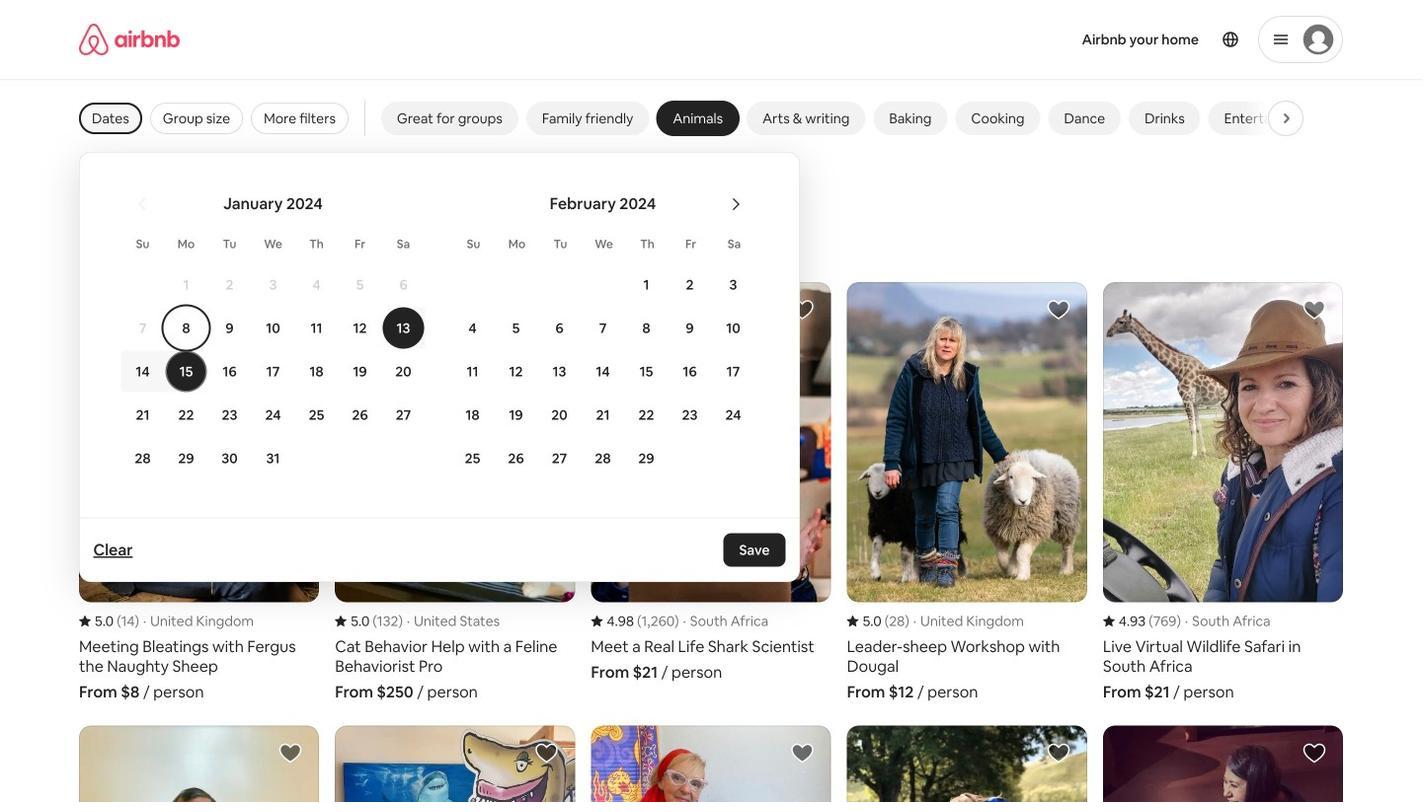 Task type: vqa. For each thing, say whether or not it's contained in the screenshot.
the Leader-sheep Workshop with Dougal GROUP
yes



Task type: locate. For each thing, give the bounding box(es) containing it.
rating 4.93 out of 5; 769 reviews image
[[1103, 613, 1181, 630]]

cat behavior help with a feline behaviorist pro group
[[335, 282, 575, 702]]

great for groups element
[[397, 110, 503, 127]]

save this experience image inside live virtual wildlife safari in south africa group
[[1303, 298, 1326, 322]]

0 horizontal spatial save this experience image
[[535, 298, 558, 322]]

animals element
[[673, 110, 723, 127]]

save this experience image inside leader-sheep workshop with dougal group
[[1047, 298, 1070, 322]]

rating 5.0 out of 5; 14 reviews image
[[79, 613, 139, 630]]

drinks element
[[1145, 110, 1185, 127]]

save this experience image
[[535, 298, 558, 322], [791, 742, 814, 766]]

live virtual wildlife safari in south africa group
[[1103, 282, 1343, 702]]

1 vertical spatial save this experience image
[[791, 742, 814, 766]]

save this experience image inside meet a real life shark scientist group
[[791, 298, 814, 322]]

1 horizontal spatial save this experience image
[[791, 742, 814, 766]]

calendar application
[[99, 172, 1422, 525]]

dance element
[[1064, 110, 1105, 127]]

meeting bleatings 
  with fergus the naughty sheep group
[[79, 282, 319, 702]]

rating 4.98 out of 5; 1,260 reviews image
[[591, 613, 679, 630]]

profile element
[[883, 0, 1343, 79]]

cooking element
[[971, 110, 1025, 127]]

save this experience image
[[279, 298, 302, 322], [791, 298, 814, 322], [1047, 298, 1070, 322], [1303, 298, 1326, 322], [279, 742, 302, 766], [535, 742, 558, 766], [1047, 742, 1070, 766], [1303, 742, 1326, 766]]



Task type: describe. For each thing, give the bounding box(es) containing it.
arts & writing element
[[763, 110, 850, 127]]

family friendly element
[[542, 110, 633, 127]]

entertainment element
[[1224, 110, 1316, 127]]

rating 5.0 out of 5; 28 reviews image
[[847, 613, 909, 630]]

0 vertical spatial save this experience image
[[535, 298, 558, 322]]

rating 5.0 out of 5; 132 reviews image
[[335, 613, 403, 630]]

leader-sheep workshop with dougal group
[[847, 282, 1087, 702]]

save this experience image inside meeting bleatings 
  with fergus the naughty sheep group
[[279, 298, 302, 322]]

meet a real life shark scientist group
[[591, 282, 831, 683]]

baking element
[[889, 110, 932, 127]]



